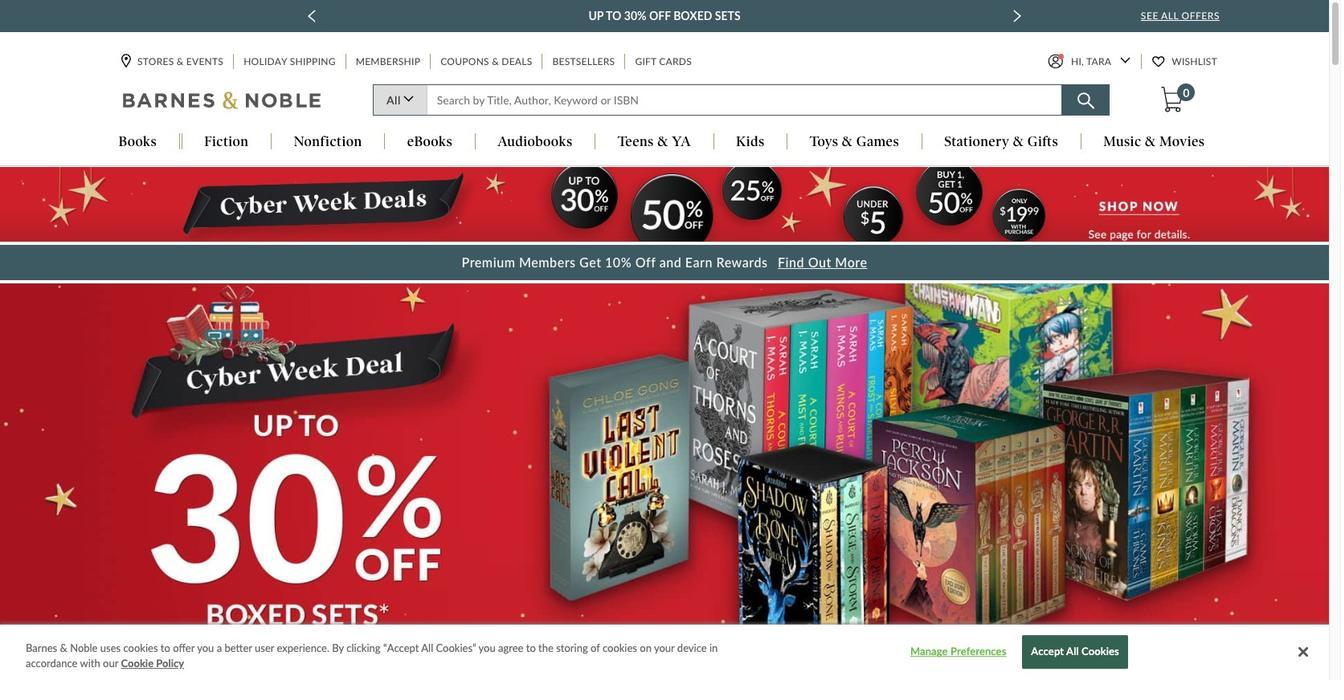 Task type: describe. For each thing, give the bounding box(es) containing it.
earn
[[685, 254, 713, 270]]

0
[[1183, 86, 1190, 100]]

games
[[856, 134, 899, 150]]

see
[[1141, 10, 1159, 22]]

kids button
[[714, 134, 787, 151]]

wishlist link
[[1152, 54, 1219, 69]]

see all offers
[[1141, 10, 1220, 22]]

accept
[[1031, 646, 1064, 659]]

movies
[[1160, 134, 1205, 150]]

30%
[[624, 9, 647, 22]]

& for stores
[[177, 56, 184, 68]]

hi, tara
[[1071, 56, 1111, 68]]

coupons
[[441, 56, 489, 68]]

2 you from the left
[[479, 642, 496, 655]]

hi,
[[1071, 56, 1084, 68]]

clicking
[[347, 642, 381, 655]]

and
[[659, 254, 682, 270]]

kids
[[736, 134, 765, 150]]

all link
[[373, 85, 426, 116]]

manage
[[910, 646, 948, 659]]

membership
[[356, 56, 420, 68]]

the
[[538, 642, 554, 655]]

user
[[255, 642, 274, 655]]

get
[[579, 254, 602, 270]]

stationery & gifts button
[[922, 134, 1081, 151]]

& for music
[[1145, 134, 1156, 150]]

ebooks
[[407, 134, 452, 150]]

& for stationery
[[1013, 134, 1024, 150]]

better
[[225, 642, 252, 655]]

barnes & noble uses cookies to offer you a better user experience. by clicking "accept all cookies" you agree to the storing of cookies on your device in accordance with our
[[26, 642, 718, 671]]

cookies"
[[436, 642, 476, 655]]

accordance
[[26, 658, 78, 671]]

10%
[[605, 254, 632, 270]]

music & movies
[[1103, 134, 1205, 150]]

logo image
[[123, 91, 322, 114]]

out
[[808, 254, 832, 270]]

& for toys
[[842, 134, 853, 150]]

1 horizontal spatial to
[[526, 642, 536, 655]]

up to 30% off boxed sets
[[589, 9, 741, 22]]

find
[[778, 254, 804, 270]]

previous slide / item image
[[308, 10, 316, 22]]

events
[[186, 56, 224, 68]]

hi, tara button
[[1048, 54, 1131, 69]]

agree
[[498, 642, 524, 655]]

bestsellers link
[[551, 54, 617, 69]]

toys & games button
[[788, 134, 921, 151]]

premium
[[462, 254, 515, 270]]

cookies
[[1082, 646, 1119, 659]]

cookie
[[121, 658, 154, 671]]

preferences
[[951, 646, 1006, 659]]

up
[[589, 9, 604, 22]]

tara
[[1086, 56, 1111, 68]]

fiction
[[204, 134, 249, 150]]

books
[[119, 134, 157, 150]]

manage preferences button
[[908, 637, 1009, 669]]

more
[[835, 254, 867, 270]]

in
[[710, 642, 718, 655]]

nonfiction button
[[272, 134, 384, 151]]

wishlist
[[1172, 56, 1217, 68]]

cart image
[[1161, 87, 1183, 113]]

accept all cookies button
[[1022, 636, 1128, 670]]

2 cookies from the left
[[603, 642, 637, 655]]

stationery
[[944, 134, 1010, 150]]

noble
[[70, 642, 98, 655]]

stores
[[137, 56, 174, 68]]

shipping
[[290, 56, 336, 68]]

& for barnes
[[60, 642, 67, 655]]

books button
[[96, 134, 179, 151]]

members
[[519, 254, 576, 270]]

storing
[[556, 642, 588, 655]]

uses
[[100, 642, 121, 655]]

coupons & deals link
[[439, 54, 534, 69]]

ebooks button
[[385, 134, 475, 151]]



Task type: vqa. For each thing, say whether or not it's contained in the screenshot.
first as: from the bottom
no



Task type: locate. For each thing, give the bounding box(es) containing it.
offers
[[1182, 10, 1220, 22]]

music & movies button
[[1081, 134, 1227, 151]]

& for coupons
[[492, 56, 499, 68]]

cookies up cookie
[[123, 642, 158, 655]]

main content containing premium members get 10% off and earn rewards
[[0, 167, 1329, 681]]

sets
[[715, 9, 741, 22]]

a
[[217, 642, 222, 655]]

to inside 'link'
[[606, 9, 622, 22]]

& right stores at left
[[177, 56, 184, 68]]

gift cards
[[635, 56, 692, 68]]

down arrow image
[[1120, 57, 1131, 64]]

& left the gifts
[[1013, 134, 1024, 150]]

our
[[103, 658, 118, 671]]

audiobooks
[[498, 134, 573, 150]]

barnes
[[26, 642, 57, 655]]

of
[[591, 642, 600, 655]]

1 you from the left
[[197, 642, 214, 655]]

you left a
[[197, 642, 214, 655]]

& inside toys & games button
[[842, 134, 853, 150]]

"accept
[[383, 642, 419, 655]]

teens & ya button
[[596, 134, 713, 151]]

& for teens
[[657, 134, 668, 150]]

1 vertical spatial off
[[635, 254, 656, 270]]

off inside 'link'
[[649, 9, 671, 22]]

& right the music
[[1145, 134, 1156, 150]]

all inside accept all cookies button
[[1066, 646, 1079, 659]]

cookie policy
[[121, 658, 184, 671]]

off
[[649, 9, 671, 22], [635, 254, 656, 270]]

accept all cookies
[[1031, 646, 1119, 659]]

& inside coupons & deals link
[[492, 56, 499, 68]]

toys & games
[[810, 134, 899, 150]]

by
[[332, 642, 344, 655]]

membership link
[[354, 54, 422, 69]]

holiday shipping
[[244, 56, 336, 68]]

& right toys
[[842, 134, 853, 150]]

off right 30%
[[649, 9, 671, 22]]

with
[[80, 658, 100, 671]]

gift
[[635, 56, 657, 68]]

0 horizontal spatial you
[[197, 642, 214, 655]]

main content
[[0, 167, 1329, 681]]

0 horizontal spatial to
[[161, 642, 170, 655]]

see all offers link
[[1141, 10, 1220, 22]]

all
[[1161, 10, 1179, 22], [387, 94, 401, 107], [421, 642, 433, 655], [1066, 646, 1079, 659]]

2 horizontal spatial to
[[606, 9, 622, 22]]

& inside stores & events 'link'
[[177, 56, 184, 68]]

device
[[677, 642, 707, 655]]

bestsellers
[[552, 56, 615, 68]]

your
[[654, 642, 675, 655]]

&
[[177, 56, 184, 68], [492, 56, 499, 68], [657, 134, 668, 150], [842, 134, 853, 150], [1013, 134, 1024, 150], [1145, 134, 1156, 150], [60, 642, 67, 655]]

deals
[[502, 56, 532, 68]]

1 cookies from the left
[[123, 642, 158, 655]]

nonfiction
[[294, 134, 362, 150]]

& inside music & movies 'button'
[[1145, 134, 1156, 150]]

cards
[[659, 56, 692, 68]]

rewards
[[716, 254, 768, 270]]

you left agree
[[479, 642, 496, 655]]

& inside barnes & noble uses cookies to offer you a better user experience. by clicking "accept all cookies" you agree to the storing of cookies on your device in accordance with our
[[60, 642, 67, 655]]

1 horizontal spatial you
[[479, 642, 496, 655]]

to up policy
[[161, 642, 170, 655]]

off inside main content
[[635, 254, 656, 270]]

cyber week deals! shop now image
[[0, 168, 1329, 242]]

1 horizontal spatial cookies
[[603, 642, 637, 655]]

toys
[[810, 134, 838, 150]]

coupons & deals
[[441, 56, 532, 68]]

teens & ya
[[618, 134, 691, 150]]

experience.
[[277, 642, 329, 655]]

stationery & gifts
[[944, 134, 1058, 150]]

all right accept
[[1066, 646, 1079, 659]]

cookies
[[123, 642, 158, 655], [603, 642, 637, 655]]

& up accordance
[[60, 642, 67, 655]]

offer
[[173, 642, 195, 655]]

all right "accept
[[421, 642, 433, 655]]

to
[[606, 9, 622, 22], [161, 642, 170, 655], [526, 642, 536, 655]]

& left deals
[[492, 56, 499, 68]]

all inside all link
[[387, 94, 401, 107]]

gifts
[[1028, 134, 1058, 150]]

up to 30% off boxed sets link
[[589, 6, 741, 26]]

premium members get 10% off and earn rewards find out more
[[462, 254, 867, 270]]

& inside stationery & gifts button
[[1013, 134, 1024, 150]]

0 vertical spatial off
[[649, 9, 671, 22]]

policy
[[156, 658, 184, 671]]

stores & events link
[[121, 54, 225, 69]]

Search by Title, Author, Keyword or ISBN text field
[[426, 85, 1062, 116]]

next slide / item image
[[1013, 10, 1021, 22]]

holiday shipping link
[[242, 54, 337, 69]]

ya
[[672, 134, 691, 150]]

manage preferences
[[910, 646, 1006, 659]]

fiction button
[[182, 134, 271, 151]]

on
[[640, 642, 652, 655]]

& inside teens & ya button
[[657, 134, 668, 150]]

off left and
[[635, 254, 656, 270]]

all right see
[[1161, 10, 1179, 22]]

to left the
[[526, 642, 536, 655]]

user image
[[1048, 54, 1063, 69]]

boxed
[[674, 9, 712, 22]]

0 horizontal spatial cookies
[[123, 642, 158, 655]]

audiobooks button
[[475, 134, 595, 151]]

holiday
[[244, 56, 287, 68]]

to right up
[[606, 9, 622, 22]]

music
[[1103, 134, 1142, 150]]

privacy alert dialog
[[0, 625, 1329, 681]]

cookie policy link
[[121, 657, 184, 673]]

cookies right of
[[603, 642, 637, 655]]

0 button
[[1160, 84, 1195, 114]]

None field
[[426, 85, 1062, 116]]

all down 'membership'
[[387, 94, 401, 107]]

search image
[[1077, 93, 1094, 110]]

stores & events
[[137, 56, 224, 68]]

& left "ya"
[[657, 134, 668, 150]]

all inside barnes & noble uses cookies to offer you a better user experience. by clicking "accept all cookies" you agree to the storing of cookies on your device in accordance with our
[[421, 642, 433, 655]]



